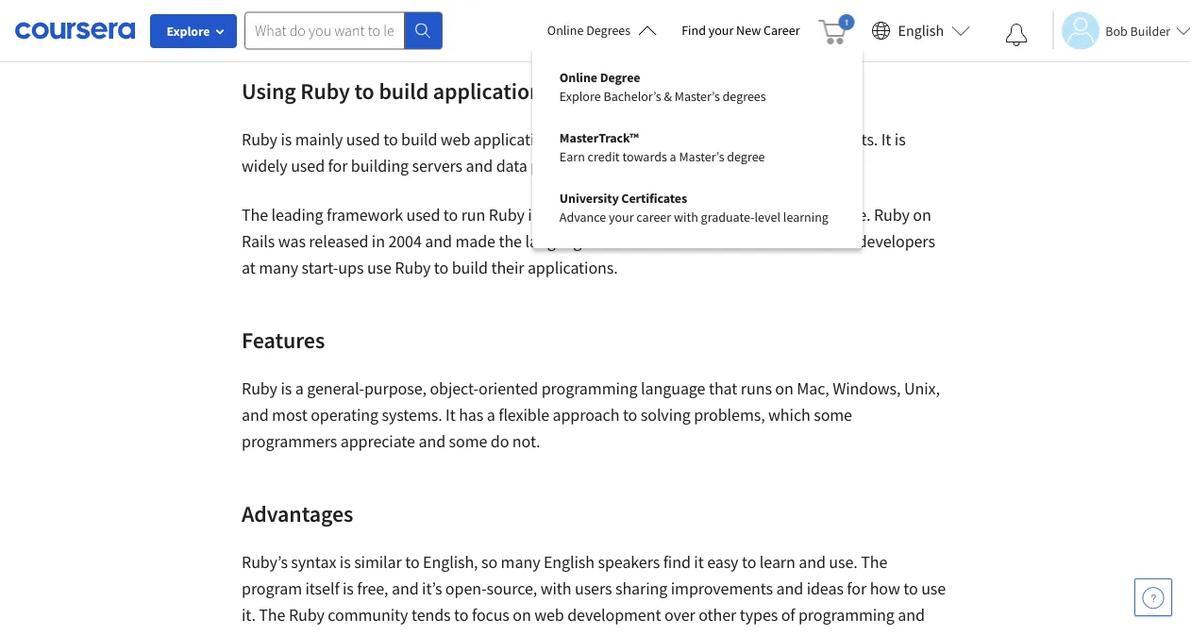 Task type: locate. For each thing, give the bounding box(es) containing it.
of right types
[[782, 605, 796, 626]]

it
[[882, 129, 892, 150], [446, 405, 456, 426]]

1 vertical spatial it
[[446, 405, 456, 426]]

find
[[664, 552, 691, 573]]

1 horizontal spatial of
[[782, 605, 796, 626]]

ruby up most on the bottom of the page
[[242, 378, 278, 399]]

of
[[782, 605, 796, 626], [418, 631, 432, 635]]

2 vertical spatial web
[[535, 605, 564, 626]]

0 vertical spatial the
[[780, 204, 803, 226]]

used down mainly at top
[[291, 155, 325, 177]]

1 horizontal spatial some
[[814, 405, 853, 426]]

itself
[[305, 578, 340, 600]]

on up elements.
[[513, 605, 531, 626]]

1 vertical spatial online
[[560, 69, 598, 86]]

0 vertical spatial it
[[882, 129, 892, 150]]

language up applications.
[[525, 231, 590, 252]]

ruby
[[301, 76, 350, 105], [242, 129, 278, 150], [489, 204, 525, 226], [542, 204, 578, 226], [874, 204, 910, 226], [395, 257, 431, 279], [242, 378, 278, 399], [289, 605, 325, 626]]

english up users
[[544, 552, 595, 573]]

start-
[[302, 257, 338, 279]]

programming
[[718, 129, 814, 150], [542, 378, 638, 399], [799, 605, 895, 626]]

tends
[[412, 605, 451, 626]]

0 vertical spatial use
[[367, 257, 392, 279]]

2 vertical spatial used
[[406, 204, 440, 226]]

0 horizontal spatial used
[[291, 155, 325, 177]]

0 vertical spatial your
[[709, 22, 734, 39]]

degree
[[600, 69, 641, 86]]

programming inside ruby is a general-purpose, object-oriented programming language that runs on mac, windows, unix, and most operating systems. it has a flexible approach to solving problems, which some programmers appreciate and some do not.
[[542, 378, 638, 399]]

ruby inside ruby is mainly used to build web applications and is useful for other programming projects. it is widely used for building servers and data processing, web scraping, and crawling.
[[242, 129, 278, 150]]

master's inside online degree explore bachelor's & master's degrees
[[675, 88, 720, 105]]

of down tends
[[418, 631, 432, 635]]

2 vertical spatial build
[[452, 257, 488, 279]]

0 horizontal spatial your
[[609, 209, 634, 226]]

to right how
[[904, 578, 918, 600]]

some left do
[[449, 431, 488, 452]]

0 vertical spatial use.
[[700, 231, 728, 252]]

a right towards
[[670, 148, 677, 165]]

many up source, on the bottom left
[[501, 552, 541, 573]]

1 horizontal spatial english
[[898, 21, 944, 40]]

and down learn
[[777, 578, 804, 600]]

online for online degrees
[[548, 22, 584, 39]]

programming up crawling.
[[718, 129, 814, 150]]

1 vertical spatial web
[[614, 155, 644, 177]]

windows,
[[833, 378, 901, 399]]

online degrees menu
[[545, 57, 851, 238]]

1 vertical spatial language
[[641, 378, 706, 399]]

0 vertical spatial other
[[677, 129, 715, 150]]

0 vertical spatial build
[[379, 76, 429, 105]]

speakers
[[598, 552, 660, 573]]

find your new career
[[682, 22, 800, 39]]

0 vertical spatial explore
[[167, 23, 210, 40]]

to down although
[[682, 231, 696, 252]]

some
[[814, 405, 853, 426], [449, 431, 488, 452]]

although
[[644, 204, 707, 226]]

0 vertical spatial program
[[242, 578, 302, 600]]

it down object-
[[446, 405, 456, 426]]

1 vertical spatial use
[[922, 578, 946, 600]]

online for online degree explore bachelor's & master's degrees
[[560, 69, 598, 86]]

other down 'improvements'
[[699, 605, 737, 626]]

ruby down processing,
[[542, 204, 578, 226]]

2 horizontal spatial used
[[406, 204, 440, 226]]

explore button
[[150, 14, 237, 48]]

your inside find your new career link
[[709, 22, 734, 39]]

1 vertical spatial has
[[242, 631, 266, 635]]

1 horizontal spatial web
[[535, 605, 564, 626]]

program down 'ruby's'
[[242, 578, 302, 600]]

has down object-
[[459, 405, 484, 426]]

on inside ruby's syntax is similar to english, so many english speakers find it easy to learn and use. the program itself is free, and it's open-source, with users sharing improvements and ideas for how to use it. the ruby community tends to focus on web development over other types of programming and has created a vast library of program elements.
[[513, 605, 531, 626]]

show notifications image
[[1006, 24, 1029, 46]]

and down how
[[898, 605, 925, 626]]

english inside button
[[898, 21, 944, 40]]

0 horizontal spatial web
[[441, 129, 471, 150]]

use.
[[700, 231, 728, 252], [829, 552, 858, 573]]

2 vertical spatial programming
[[799, 605, 895, 626]]

build up 'building'
[[379, 76, 429, 105]]

online left degrees
[[548, 22, 584, 39]]

is left advance on the top of the page
[[528, 204, 539, 226]]

the up their
[[499, 231, 522, 252]]

master's
[[675, 88, 720, 105], [679, 148, 725, 165]]

programming up approach
[[542, 378, 638, 399]]

improvements
[[671, 578, 773, 600]]

on up which
[[776, 378, 794, 399]]

0 vertical spatial master's
[[675, 88, 720, 105]]

1 horizontal spatial explore
[[560, 88, 601, 105]]

2 horizontal spatial web
[[614, 155, 644, 177]]

with
[[674, 209, 699, 226], [541, 578, 572, 600]]

use. down graduate-
[[700, 231, 728, 252]]

1 horizontal spatial language
[[641, 378, 706, 399]]

1 vertical spatial some
[[449, 431, 488, 452]]

online left the degree
[[560, 69, 598, 86]]

and left crawling.
[[714, 155, 741, 177]]

other
[[677, 129, 715, 150], [699, 605, 737, 626]]

0 vertical spatial used
[[346, 129, 380, 150]]

english
[[898, 21, 944, 40], [544, 552, 595, 573]]

mastertrack™ earn credit towards a master's degree
[[560, 129, 765, 165]]

used up 2004
[[406, 204, 440, 226]]

0 horizontal spatial explore
[[167, 23, 210, 40]]

and down the systems.
[[419, 431, 446, 452]]

applications inside ruby is mainly used to build web applications and is useful for other programming projects. it is widely used for building servers and data processing, web scraping, and crawling.
[[474, 129, 560, 150]]

2 vertical spatial for
[[847, 578, 867, 600]]

used inside 'the leading framework used to run ruby is ruby on rails, although that's not the only one. ruby on rails was released in 2004 and made the language much easier to use. that's one reason developers at many start-ups use ruby to build their applications.'
[[406, 204, 440, 226]]

1 horizontal spatial used
[[346, 129, 380, 150]]

1 vertical spatial build
[[401, 129, 438, 150]]

has inside ruby's syntax is similar to english, so many english speakers find it easy to learn and use. the program itself is free, and it's open-source, with users sharing improvements and ideas for how to use it. the ruby community tends to focus on web development over other types of programming and has created a vast library of program elements.
[[242, 631, 266, 635]]

web down "useful" on the top right of the page
[[614, 155, 644, 177]]

it inside ruby is mainly used to build web applications and is useful for other programming projects. it is widely used for building servers and data processing, web scraping, and crawling.
[[882, 129, 892, 150]]

not.
[[513, 431, 541, 452]]

programming down "ideas"
[[799, 605, 895, 626]]

0 vertical spatial for
[[654, 129, 674, 150]]

some down mac,
[[814, 405, 853, 426]]

build
[[379, 76, 429, 105], [401, 129, 438, 150], [452, 257, 488, 279]]

1 vertical spatial program
[[435, 631, 496, 635]]

the up rails
[[242, 204, 268, 226]]

use right how
[[922, 578, 946, 600]]

0 vertical spatial of
[[782, 605, 796, 626]]

program down focus
[[435, 631, 496, 635]]

What do you want to learn? text field
[[245, 12, 405, 50]]

ruby's syntax is similar to english, so many english speakers find it easy to learn and use. the program itself is free, and it's open-source, with users sharing improvements and ideas for how to use it. the ruby community tends to focus on web development over other types of programming and has created a vast library of program elements.
[[242, 552, 946, 635]]

the up how
[[861, 552, 888, 573]]

0 vertical spatial online
[[548, 22, 584, 39]]

programming inside ruby is mainly used to build web applications and is useful for other programming projects. it is widely used for building servers and data processing, web scraping, and crawling.
[[718, 129, 814, 150]]

0 horizontal spatial use.
[[700, 231, 728, 252]]

ruby up mainly at top
[[301, 76, 350, 105]]

it right projects.
[[882, 129, 892, 150]]

use
[[367, 257, 392, 279], [922, 578, 946, 600]]

1 vertical spatial your
[[609, 209, 634, 226]]

build down made
[[452, 257, 488, 279]]

is left the free,
[[343, 578, 354, 600]]

1 vertical spatial the
[[861, 552, 888, 573]]

1 vertical spatial programming
[[542, 378, 638, 399]]

the up one
[[780, 204, 803, 226]]

with right career on the right top of page
[[674, 209, 699, 226]]

program
[[242, 578, 302, 600], [435, 631, 496, 635]]

1 horizontal spatial it
[[882, 129, 892, 150]]

used for framework
[[406, 204, 440, 226]]

used up 'building'
[[346, 129, 380, 150]]

online inside online degree explore bachelor's & master's degrees
[[560, 69, 598, 86]]

0 horizontal spatial use
[[367, 257, 392, 279]]

shopping cart: 1 item image
[[819, 14, 855, 44]]

use. inside 'the leading framework used to run ruby is ruby on rails, although that's not the only one. ruby on rails was released in 2004 and made the language much easier to use. that's one reason developers at many start-ups use ruby to build their applications.'
[[700, 231, 728, 252]]

for
[[654, 129, 674, 150], [328, 155, 348, 177], [847, 578, 867, 600]]

0 vertical spatial the
[[242, 204, 268, 226]]

1 vertical spatial master's
[[679, 148, 725, 165]]

help center image
[[1143, 586, 1165, 609]]

use. up "ideas"
[[829, 552, 858, 573]]

with left users
[[541, 578, 572, 600]]

your right find
[[709, 22, 734, 39]]

1 horizontal spatial with
[[674, 209, 699, 226]]

a
[[670, 148, 677, 165], [295, 378, 304, 399], [487, 405, 495, 426], [326, 631, 334, 635]]

1 horizontal spatial your
[[709, 22, 734, 39]]

that's
[[731, 231, 774, 252]]

online inside dropdown button
[[548, 22, 584, 39]]

object-
[[430, 378, 479, 399]]

1 vertical spatial with
[[541, 578, 572, 600]]

to up 'building'
[[384, 129, 398, 150]]

0 vertical spatial with
[[674, 209, 699, 226]]

for up scraping,
[[654, 129, 674, 150]]

1 horizontal spatial use
[[922, 578, 946, 600]]

level
[[755, 209, 781, 226]]

build up servers
[[401, 129, 438, 150]]

0 horizontal spatial has
[[242, 631, 266, 635]]

created
[[270, 631, 322, 635]]

ruby inside ruby is a general-purpose, object-oriented programming language that runs on mac, windows, unix, and most operating systems. it has a flexible approach to solving problems, which some programmers appreciate and some do not.
[[242, 378, 278, 399]]

new
[[737, 22, 761, 39]]

to
[[355, 76, 375, 105], [384, 129, 398, 150], [444, 204, 458, 226], [682, 231, 696, 252], [434, 257, 449, 279], [623, 405, 638, 426], [405, 552, 420, 573], [742, 552, 757, 573], [904, 578, 918, 600], [454, 605, 469, 626]]

servers
[[412, 155, 463, 177]]

your inside the 'university certificates advance your career with graduate-level learning'
[[609, 209, 634, 226]]

and right 2004
[[425, 231, 452, 252]]

a inside mastertrack™ earn credit towards a master's degree
[[670, 148, 677, 165]]

scraping,
[[647, 155, 711, 177]]

it inside ruby is a general-purpose, object-oriented programming language that runs on mac, windows, unix, and most operating systems. it has a flexible approach to solving problems, which some programmers appreciate and some do not.
[[446, 405, 456, 426]]

master's inside mastertrack™ earn credit towards a master's degree
[[679, 148, 725, 165]]

0 horizontal spatial it
[[446, 405, 456, 426]]

university
[[560, 190, 619, 207]]

0 vertical spatial language
[[525, 231, 590, 252]]

on
[[582, 204, 600, 226], [913, 204, 932, 226], [776, 378, 794, 399], [513, 605, 531, 626]]

many
[[259, 257, 298, 279], [501, 552, 541, 573]]

1 horizontal spatial has
[[459, 405, 484, 426]]

for left how
[[847, 578, 867, 600]]

0 horizontal spatial english
[[544, 552, 595, 573]]

0 vertical spatial english
[[898, 21, 944, 40]]

solving
[[641, 405, 691, 426]]

0 horizontal spatial for
[[328, 155, 348, 177]]

for down mainly at top
[[328, 155, 348, 177]]

flexible
[[499, 405, 550, 426]]

and left most on the bottom of the page
[[242, 405, 269, 426]]

to inside ruby is mainly used to build web applications and is useful for other programming projects. it is widely used for building servers and data processing, web scraping, and crawling.
[[384, 129, 398, 150]]

language up the solving
[[641, 378, 706, 399]]

0 horizontal spatial the
[[499, 231, 522, 252]]

and up "ideas"
[[799, 552, 826, 573]]

1 vertical spatial other
[[699, 605, 737, 626]]

elements.
[[499, 631, 568, 635]]

1 vertical spatial many
[[501, 552, 541, 573]]

1 horizontal spatial use.
[[829, 552, 858, 573]]

the
[[242, 204, 268, 226], [861, 552, 888, 573], [259, 605, 286, 626]]

many down was
[[259, 257, 298, 279]]

1 horizontal spatial many
[[501, 552, 541, 573]]

0 vertical spatial many
[[259, 257, 298, 279]]

1 horizontal spatial the
[[780, 204, 803, 226]]

crawling.
[[744, 155, 808, 177]]

and up processing,
[[563, 129, 590, 150]]

focus
[[472, 605, 510, 626]]

is up most on the bottom of the page
[[281, 378, 292, 399]]

has down it.
[[242, 631, 266, 635]]

1 vertical spatial explore
[[560, 88, 601, 105]]

open-
[[446, 578, 487, 600]]

2 horizontal spatial for
[[847, 578, 867, 600]]

1 horizontal spatial program
[[435, 631, 496, 635]]

0 horizontal spatial many
[[259, 257, 298, 279]]

use down in
[[367, 257, 392, 279]]

1 vertical spatial applications
[[474, 129, 560, 150]]

0 vertical spatial has
[[459, 405, 484, 426]]

coursera image
[[15, 15, 135, 46]]

language
[[525, 231, 590, 252], [641, 378, 706, 399]]

master's right "&"
[[675, 88, 720, 105]]

1 vertical spatial english
[[544, 552, 595, 573]]

runs
[[741, 378, 772, 399]]

0 horizontal spatial program
[[242, 578, 302, 600]]

web inside ruby's syntax is similar to english, so many english speakers find it easy to learn and use. the program itself is free, and it's open-source, with users sharing improvements and ideas for how to use it. the ruby community tends to focus on web development over other types of programming and has created a vast library of program elements.
[[535, 605, 564, 626]]

web up elements.
[[535, 605, 564, 626]]

1 vertical spatial use.
[[829, 552, 858, 573]]

master's left degree in the right of the page
[[679, 148, 725, 165]]

do
[[491, 431, 509, 452]]

to left the solving
[[623, 405, 638, 426]]

at
[[242, 257, 256, 279]]

online degrees button
[[532, 9, 672, 51]]

build inside 'the leading framework used to run ruby is ruby on rails, although that's not the only one. ruby on rails was released in 2004 and made the language much easier to use. that's one reason developers at many start-ups use ruby to build their applications.'
[[452, 257, 488, 279]]

web up servers
[[441, 129, 471, 150]]

other inside ruby's syntax is similar to english, so many english speakers find it easy to learn and use. the program itself is free, and it's open-source, with users sharing improvements and ideas for how to use it. the ruby community tends to focus on web development over other types of programming and has created a vast library of program elements.
[[699, 605, 737, 626]]

your up the much
[[609, 209, 634, 226]]

on left the rails, at right
[[582, 204, 600, 226]]

None search field
[[245, 12, 443, 50]]

is inside ruby is a general-purpose, object-oriented programming language that runs on mac, windows, unix, and most operating systems. it has a flexible approach to solving problems, which some programmers appreciate and some do not.
[[281, 378, 292, 399]]

0 vertical spatial programming
[[718, 129, 814, 150]]

ruby up created
[[289, 605, 325, 626]]

1 vertical spatial the
[[499, 231, 522, 252]]

has
[[459, 405, 484, 426], [242, 631, 266, 635]]

only
[[806, 204, 837, 226]]

unix,
[[905, 378, 940, 399]]

sharing
[[616, 578, 668, 600]]

is
[[281, 129, 292, 150], [594, 129, 605, 150], [895, 129, 906, 150], [528, 204, 539, 226], [281, 378, 292, 399], [340, 552, 351, 573], [343, 578, 354, 600]]

a left vast
[[326, 631, 334, 635]]

ruby up developers
[[874, 204, 910, 226]]

ruby inside ruby's syntax is similar to english, so many english speakers find it easy to learn and use. the program itself is free, and it's open-source, with users sharing improvements and ideas for how to use it. the ruby community tends to focus on web development over other types of programming and has created a vast library of program elements.
[[289, 605, 325, 626]]

ruby down 2004
[[395, 257, 431, 279]]

other up scraping,
[[677, 129, 715, 150]]

0 horizontal spatial language
[[525, 231, 590, 252]]

operating
[[311, 405, 379, 426]]

0 horizontal spatial with
[[541, 578, 572, 600]]

to inside ruby is a general-purpose, object-oriented programming language that runs on mac, windows, unix, and most operating systems. it has a flexible approach to solving problems, which some programmers appreciate and some do not.
[[623, 405, 638, 426]]

ruby up widely
[[242, 129, 278, 150]]

the right it.
[[259, 605, 286, 626]]

1 vertical spatial of
[[418, 631, 432, 635]]

english right shopping cart: 1 item image on the top right of page
[[898, 21, 944, 40]]

in
[[372, 231, 385, 252]]

ruby's
[[242, 552, 288, 573]]

syntax
[[291, 552, 337, 573]]

1 vertical spatial for
[[328, 155, 348, 177]]



Task type: vqa. For each thing, say whether or not it's contained in the screenshot.
Visualization.
no



Task type: describe. For each thing, give the bounding box(es) containing it.
on up developers
[[913, 204, 932, 226]]

2004
[[388, 231, 422, 252]]

bachelor's
[[604, 88, 662, 105]]

ruby is mainly used to build web applications and is useful for other programming projects. it is widely used for building servers and data processing, web scraping, and crawling.
[[242, 129, 906, 177]]

learn
[[760, 552, 796, 573]]

find
[[682, 22, 706, 39]]

ruby is a general-purpose, object-oriented programming language that runs on mac, windows, unix, and most operating systems. it has a flexible approach to solving problems, which some programmers appreciate and some do not.
[[242, 378, 940, 452]]

community
[[328, 605, 408, 626]]

building
[[351, 155, 409, 177]]

reason
[[807, 231, 855, 252]]

is left mainly at top
[[281, 129, 292, 150]]

library
[[369, 631, 415, 635]]

approach
[[553, 405, 620, 426]]

0 vertical spatial web
[[441, 129, 471, 150]]

career
[[764, 22, 800, 39]]

processing,
[[531, 155, 611, 177]]

programming inside ruby's syntax is similar to english, so many english speakers find it easy to learn and use. the program itself is free, and it's open-source, with users sharing improvements and ideas for how to use it. the ruby community tends to focus on web development over other types of programming and has created a vast library of program elements.
[[799, 605, 895, 626]]

programmers
[[242, 431, 337, 452]]

over
[[665, 605, 696, 626]]

that's
[[711, 204, 750, 226]]

degree
[[727, 148, 765, 165]]

certificates
[[622, 190, 688, 207]]

a up most on the bottom of the page
[[295, 378, 304, 399]]

language inside ruby is a general-purpose, object-oriented programming language that runs on mac, windows, unix, and most operating systems. it has a flexible approach to solving problems, which some programmers appreciate and some do not.
[[641, 378, 706, 399]]

the leading framework used to run ruby is ruby on rails, although that's not the only one. ruby on rails was released in 2004 and made the language much easier to use. that's one reason developers at many start-ups use ruby to build their applications.
[[242, 204, 936, 279]]

so
[[482, 552, 498, 573]]

developers
[[858, 231, 936, 252]]

development
[[568, 605, 661, 626]]

bob builder
[[1106, 22, 1171, 39]]

with inside the 'university certificates advance your career with graduate-level learning'
[[674, 209, 699, 226]]

made
[[456, 231, 496, 252]]

easier
[[637, 231, 678, 252]]

use inside 'the leading framework used to run ruby is ruby on rails, although that's not the only one. ruby on rails was released in 2004 and made the language much easier to use. that's one reason developers at many start-ups use ruby to build their applications.'
[[367, 257, 392, 279]]

data
[[496, 155, 528, 177]]

features
[[242, 326, 325, 354]]

not
[[753, 204, 777, 226]]

degrees
[[587, 22, 631, 39]]

the inside 'the leading framework used to run ruby is ruby on rails, although that's not the only one. ruby on rails was released in 2004 and made the language much easier to use. that's one reason developers at many start-ups use ruby to build their applications.'
[[242, 204, 268, 226]]

english,
[[423, 552, 478, 573]]

vast
[[337, 631, 366, 635]]

to down what do you want to learn? text field
[[355, 76, 375, 105]]

one
[[777, 231, 804, 252]]

graduate-
[[701, 209, 755, 226]]

much
[[593, 231, 633, 252]]

to right the similar
[[405, 552, 420, 573]]

ups
[[338, 257, 364, 279]]

use. inside ruby's syntax is similar to english, so many english speakers find it easy to learn and use. the program itself is free, and it's open-source, with users sharing improvements and ideas for how to use it. the ruby community tends to focus on web development over other types of programming and has created a vast library of program elements.
[[829, 552, 858, 573]]

a inside ruby's syntax is similar to english, so many english speakers find it easy to learn and use. the program itself is free, and it's open-source, with users sharing improvements and ideas for how to use it. the ruby community tends to focus on web development over other types of programming and has created a vast library of program elements.
[[326, 631, 334, 635]]

0 vertical spatial applications
[[433, 76, 552, 105]]

many inside ruby's syntax is similar to english, so many english speakers find it easy to learn and use. the program itself is free, and it's open-source, with users sharing improvements and ideas for how to use it. the ruby community tends to focus on web development over other types of programming and has created a vast library of program elements.
[[501, 552, 541, 573]]

using ruby to build applications
[[242, 76, 552, 105]]

using
[[242, 76, 296, 105]]

many inside 'the leading framework used to run ruby is ruby on rails, although that's not the only one. ruby on rails was released in 2004 and made the language much easier to use. that's one reason developers at many start-ups use ruby to build their applications.'
[[259, 257, 298, 279]]

0 horizontal spatial of
[[418, 631, 432, 635]]

on inside ruby is a general-purpose, object-oriented programming language that runs on mac, windows, unix, and most operating systems. it has a flexible approach to solving problems, which some programmers appreciate and some do not.
[[776, 378, 794, 399]]

leading
[[272, 204, 323, 226]]

language inside 'the leading framework used to run ruby is ruby on rails, although that's not the only one. ruby on rails was released in 2004 and made the language much easier to use. that's one reason developers at many start-ups use ruby to build their applications.'
[[525, 231, 590, 252]]

and inside 'the leading framework used to run ruby is ruby on rails, although that's not the only one. ruby on rails was released in 2004 and made the language much easier to use. that's one reason developers at many start-ups use ruby to build their applications.'
[[425, 231, 452, 252]]

one.
[[840, 204, 871, 226]]

was
[[278, 231, 306, 252]]

online degree explore bachelor's & master's degrees
[[560, 69, 766, 105]]

career
[[637, 209, 672, 226]]

it
[[694, 552, 704, 573]]

is right "syntax" at the left bottom of page
[[340, 552, 351, 573]]

widely
[[242, 155, 288, 177]]

is right projects.
[[895, 129, 906, 150]]

to down open-
[[454, 605, 469, 626]]

to left their
[[434, 257, 449, 279]]

1 horizontal spatial for
[[654, 129, 674, 150]]

which
[[769, 405, 811, 426]]

useful
[[608, 129, 651, 150]]

it's
[[422, 578, 442, 600]]

source,
[[487, 578, 537, 600]]

mastertrack™
[[560, 129, 639, 146]]

master's for degree
[[679, 148, 725, 165]]

ideas
[[807, 578, 844, 600]]

1 vertical spatial used
[[291, 155, 325, 177]]

find your new career link
[[672, 19, 810, 42]]

online degrees
[[548, 22, 631, 39]]

credit
[[588, 148, 620, 165]]

0 vertical spatial some
[[814, 405, 853, 426]]

most
[[272, 405, 308, 426]]

2 vertical spatial the
[[259, 605, 286, 626]]

mac,
[[797, 378, 830, 399]]

to right easy
[[742, 552, 757, 573]]

other inside ruby is mainly used to build web applications and is useful for other programming projects. it is widely used for building servers and data processing, web scraping, and crawling.
[[677, 129, 715, 150]]

advantages
[[242, 500, 353, 528]]

earn
[[560, 148, 585, 165]]

and left the data on the top left of page
[[466, 155, 493, 177]]

framework
[[327, 204, 403, 226]]

a up do
[[487, 405, 495, 426]]

free,
[[357, 578, 389, 600]]

ruby right the run
[[489, 204, 525, 226]]

is left "useful" on the top right of the page
[[594, 129, 605, 150]]

problems,
[[694, 405, 765, 426]]

appreciate
[[341, 431, 415, 452]]

released
[[309, 231, 369, 252]]

english inside ruby's syntax is similar to english, so many english speakers find it easy to learn and use. the program itself is free, and it's open-source, with users sharing improvements and ideas for how to use it. the ruby community tends to focus on web development over other types of programming and has created a vast library of program elements.
[[544, 552, 595, 573]]

used for mainly
[[346, 129, 380, 150]]

explore inside online degree explore bachelor's & master's degrees
[[560, 88, 601, 105]]

explore inside dropdown button
[[167, 23, 210, 40]]

rails,
[[603, 204, 641, 226]]

is inside 'the leading framework used to run ruby is ruby on rails, although that's not the only one. ruby on rails was released in 2004 and made the language much easier to use. that's one reason developers at many start-ups use ruby to build their applications.'
[[528, 204, 539, 226]]

types
[[740, 605, 778, 626]]

users
[[575, 578, 612, 600]]

0 horizontal spatial some
[[449, 431, 488, 452]]

and left it's
[[392, 578, 419, 600]]

has inside ruby is a general-purpose, object-oriented programming language that runs on mac, windows, unix, and most operating systems. it has a flexible approach to solving problems, which some programmers appreciate and some do not.
[[459, 405, 484, 426]]

for inside ruby's syntax is similar to english, so many english speakers find it easy to learn and use. the program itself is free, and it's open-source, with users sharing improvements and ideas for how to use it. the ruby community tends to focus on web development over other types of programming and has created a vast library of program elements.
[[847, 578, 867, 600]]

that
[[709, 378, 738, 399]]

similar
[[354, 552, 402, 573]]

run
[[461, 204, 486, 226]]

projects.
[[818, 129, 878, 150]]

master's for degrees
[[675, 88, 720, 105]]

with inside ruby's syntax is similar to english, so many english speakers find it easy to learn and use. the program itself is free, and it's open-source, with users sharing improvements and ideas for how to use it. the ruby community tends to focus on web development over other types of programming and has created a vast library of program elements.
[[541, 578, 572, 600]]

university certificates advance your career with graduate-level learning
[[560, 190, 829, 226]]

builder
[[1131, 22, 1171, 39]]

oriented
[[479, 378, 538, 399]]

mainly
[[295, 129, 343, 150]]

build inside ruby is mainly used to build web applications and is useful for other programming projects. it is widely used for building servers and data processing, web scraping, and crawling.
[[401, 129, 438, 150]]

use inside ruby's syntax is similar to english, so many english speakers find it easy to learn and use. the program itself is free, and it's open-source, with users sharing improvements and ideas for how to use it. the ruby community tends to focus on web development over other types of programming and has created a vast library of program elements.
[[922, 578, 946, 600]]

towards
[[623, 148, 667, 165]]

learning
[[784, 209, 829, 226]]

applications.
[[528, 257, 618, 279]]

to left the run
[[444, 204, 458, 226]]



